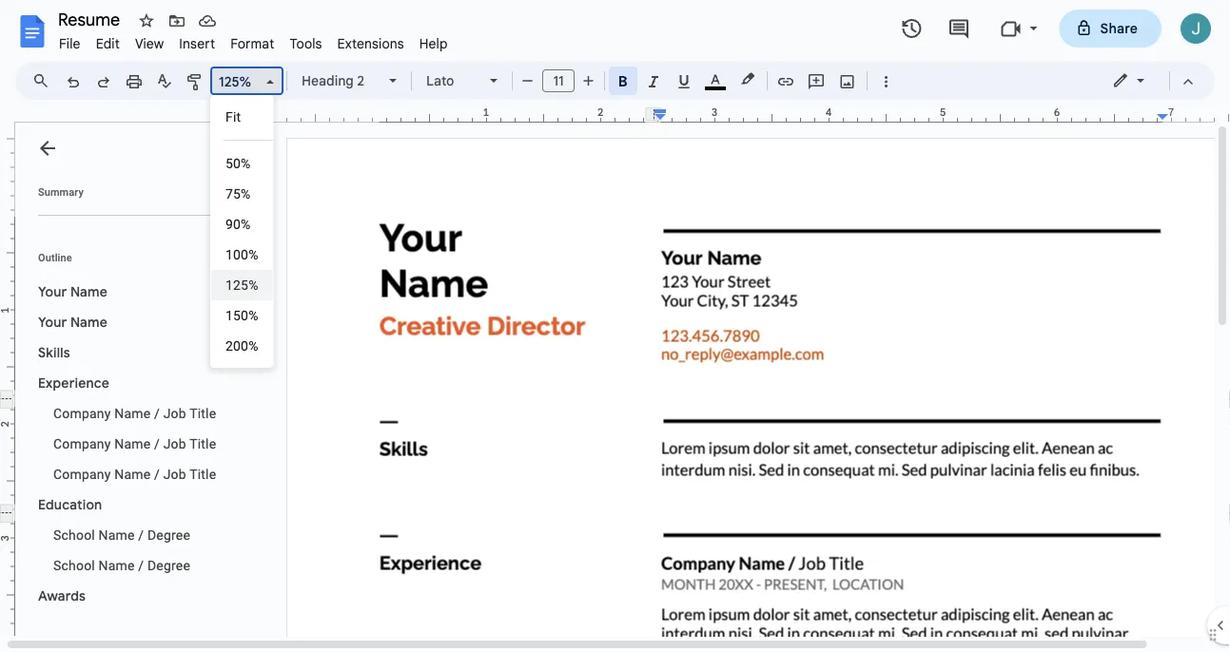 Task type: describe. For each thing, give the bounding box(es) containing it.
document outline element
[[15, 123, 274, 637]]

summary
[[38, 186, 84, 198]]

extensions
[[337, 35, 404, 52]]

1 school from the top
[[53, 528, 95, 543]]

Menus field
[[24, 68, 66, 94]]

insert menu item
[[172, 32, 223, 55]]

Font size text field
[[543, 69, 574, 92]]

insert image image
[[837, 68, 859, 94]]

heading 2
[[302, 72, 364, 89]]

200%
[[225, 338, 258, 354]]

1 your name from the top
[[38, 283, 108, 300]]

edit
[[96, 35, 120, 52]]

tools
[[290, 35, 322, 52]]

2 company from the top
[[53, 436, 111, 452]]

mode and view toolbar
[[1098, 62, 1203, 100]]

Star checkbox
[[133, 8, 160, 34]]

1 your from the top
[[38, 283, 67, 300]]

1 title from the top
[[189, 406, 216, 421]]

75%
[[225, 186, 251, 202]]

2 school from the top
[[53, 558, 95, 574]]

100%
[[225, 247, 258, 263]]

experience
[[38, 375, 110, 391]]

1 degree from the top
[[147, 528, 190, 543]]

format menu item
[[223, 32, 282, 55]]

skills
[[38, 344, 70, 361]]

list box inside application
[[210, 95, 274, 368]]

heading
[[302, 72, 354, 89]]

1 job from the top
[[163, 406, 186, 421]]

outline
[[38, 252, 72, 264]]

lato
[[426, 72, 454, 89]]

help menu item
[[412, 32, 455, 55]]

text color image
[[705, 68, 726, 90]]

1 company name / job title from the top
[[53, 406, 216, 421]]

3 title from the top
[[189, 467, 216, 482]]

file
[[59, 35, 81, 52]]

menu bar banner
[[0, 0, 1230, 653]]

insert
[[179, 35, 215, 52]]

Rename text field
[[51, 8, 131, 30]]

summary heading
[[38, 185, 84, 200]]

1 school name / degree from the top
[[53, 528, 190, 543]]

share
[[1100, 20, 1138, 37]]

1 company from the top
[[53, 406, 111, 421]]



Task type: vqa. For each thing, say whether or not it's contained in the screenshot.
Search icon on the top
no



Task type: locate. For each thing, give the bounding box(es) containing it.
share button
[[1059, 10, 1162, 48]]

1 vertical spatial your name
[[38, 314, 108, 331]]

None field
[[210, 67, 283, 96]]

1 vertical spatial school
[[53, 558, 95, 574]]

school
[[53, 528, 95, 543], [53, 558, 95, 574]]

0 vertical spatial job
[[163, 406, 186, 421]]

company name / job title
[[53, 406, 216, 421], [53, 436, 216, 452], [53, 467, 216, 482]]

job
[[163, 406, 186, 421], [163, 436, 186, 452], [163, 467, 186, 482]]

2 vertical spatial company
[[53, 467, 111, 482]]

company
[[53, 406, 111, 421], [53, 436, 111, 452], [53, 467, 111, 482]]

awards
[[38, 588, 86, 605]]

main toolbar
[[56, 0, 901, 394]]

school up awards
[[53, 558, 95, 574]]

application
[[0, 0, 1230, 653]]

0 vertical spatial school
[[53, 528, 95, 543]]

application containing share
[[0, 0, 1230, 653]]

name
[[70, 283, 108, 300], [70, 314, 108, 331], [114, 406, 151, 421], [114, 436, 151, 452], [114, 467, 151, 482], [99, 528, 135, 543], [99, 558, 135, 574]]

2 vertical spatial title
[[189, 467, 216, 482]]

outline heading
[[15, 250, 259, 277]]

degree
[[147, 528, 190, 543], [147, 558, 190, 574]]

90%
[[225, 216, 251, 232]]

title
[[189, 406, 216, 421], [189, 436, 216, 452], [189, 467, 216, 482]]

view
[[135, 35, 164, 52]]

125%
[[225, 277, 258, 293]]

font list. lato selected. option
[[426, 68, 479, 94]]

format
[[230, 35, 274, 52]]

your name
[[38, 283, 108, 300], [38, 314, 108, 331]]

view menu item
[[127, 32, 172, 55]]

2 vertical spatial job
[[163, 467, 186, 482]]

3 job from the top
[[163, 467, 186, 482]]

2 your name from the top
[[38, 314, 108, 331]]

highlight color image
[[737, 68, 758, 90]]

1 vertical spatial company
[[53, 436, 111, 452]]

list box containing fit
[[210, 95, 274, 368]]

1 vertical spatial company name / job title
[[53, 436, 216, 452]]

0 vertical spatial title
[[189, 406, 216, 421]]

menu bar inside the menu bar banner
[[51, 25, 455, 56]]

your up skills
[[38, 314, 67, 331]]

tools menu item
[[282, 32, 330, 55]]

extensions menu item
[[330, 32, 412, 55]]

Zoom text field
[[214, 68, 260, 95]]

none field inside main toolbar
[[210, 67, 283, 96]]

school name / degree
[[53, 528, 190, 543], [53, 558, 190, 574]]

/
[[154, 406, 160, 421], [154, 436, 160, 452], [154, 467, 160, 482], [138, 528, 144, 543], [138, 558, 144, 574]]

2 degree from the top
[[147, 558, 190, 574]]

help
[[419, 35, 448, 52]]

your name down outline
[[38, 283, 108, 300]]

1 vertical spatial degree
[[147, 558, 190, 574]]

your
[[38, 283, 67, 300], [38, 314, 67, 331]]

3 company from the top
[[53, 467, 111, 482]]

0 vertical spatial degree
[[147, 528, 190, 543]]

your down outline
[[38, 283, 67, 300]]

school name / degree up awards
[[53, 558, 190, 574]]

0 vertical spatial your name
[[38, 283, 108, 300]]

2
[[357, 72, 364, 89]]

2 title from the top
[[189, 436, 216, 452]]

2 company name / job title from the top
[[53, 436, 216, 452]]

school name / degree down the education
[[53, 528, 190, 543]]

0 vertical spatial school name / degree
[[53, 528, 190, 543]]

50%
[[225, 156, 251, 171]]

2 your from the top
[[38, 314, 67, 331]]

education
[[38, 497, 102, 513]]

0 vertical spatial company name / job title
[[53, 406, 216, 421]]

1 vertical spatial job
[[163, 436, 186, 452]]

fit
[[225, 109, 241, 125]]

your name up skills
[[38, 314, 108, 331]]

1 vertical spatial school name / degree
[[53, 558, 190, 574]]

3 company name / job title from the top
[[53, 467, 216, 482]]

Font size field
[[542, 69, 582, 93]]

2 vertical spatial company name / job title
[[53, 467, 216, 482]]

menu bar
[[51, 25, 455, 56]]

150%
[[225, 308, 258, 323]]

1 vertical spatial title
[[189, 436, 216, 452]]

list box
[[210, 95, 274, 368]]

1 vertical spatial your
[[38, 314, 67, 331]]

edit menu item
[[88, 32, 127, 55]]

styles list. heading 2 selected. option
[[302, 68, 378, 94]]

menu bar containing file
[[51, 25, 455, 56]]

2 school name / degree from the top
[[53, 558, 190, 574]]

file menu item
[[51, 32, 88, 55]]

school down the education
[[53, 528, 95, 543]]

0 vertical spatial company
[[53, 406, 111, 421]]

2 job from the top
[[163, 436, 186, 452]]

0 vertical spatial your
[[38, 283, 67, 300]]



